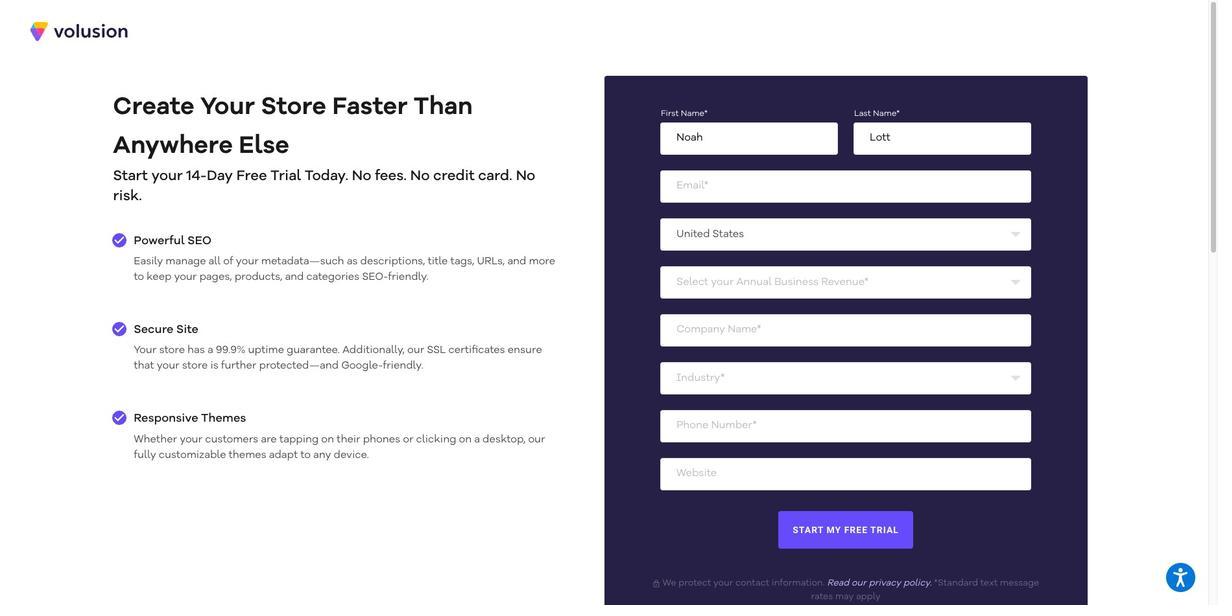 Task type: describe. For each thing, give the bounding box(es) containing it.
descriptions,
[[360, 257, 425, 267]]

privacy
[[869, 579, 901, 589]]

we protect your contact information. read our privacy policy.
[[660, 579, 932, 589]]

your store has a 99.9% uptime guarantee. additionally, our ssl certificates ensure that your store is further protected—and google-friendly.
[[134, 346, 542, 372]]

certificates
[[448, 346, 505, 356]]

a inside the whether your customers are tapping on their phones or clicking on a desktop, our fully customizable themes adapt to any device.
[[474, 435, 480, 445]]

protect
[[678, 579, 711, 589]]

a inside your store has a 99.9% uptime guarantee. additionally, our ssl certificates ensure that your store is further protected—and google-friendly.
[[207, 346, 213, 356]]

trial inside button
[[870, 525, 899, 536]]

categories
[[306, 272, 359, 283]]

may
[[835, 593, 854, 602]]

free inside start your 14-day free trial today. no fees. no credit card. no risk.
[[236, 169, 267, 184]]

14-
[[186, 169, 207, 184]]

customers
[[205, 435, 258, 445]]

responsive
[[134, 413, 198, 425]]

contact
[[736, 579, 769, 589]]

all
[[209, 257, 221, 267]]

open accessibe: accessibility options, statement and help image
[[1174, 569, 1188, 588]]

powerful
[[134, 235, 185, 247]]

themes
[[201, 413, 246, 425]]

any
[[313, 451, 331, 461]]

secure
[[134, 324, 173, 336]]

1 no from the left
[[352, 169, 371, 184]]

name* for company name*
[[728, 325, 761, 336]]

Website text field
[[660, 458, 1031, 491]]

responsive themes
[[134, 413, 246, 425]]

your inside your store has a 99.9% uptime guarantee. additionally, our ssl certificates ensure that your store is further protected—and google-friendly.
[[134, 346, 157, 356]]

rates
[[811, 593, 833, 602]]

name* for first name*
[[681, 109, 708, 118]]

uptime
[[248, 346, 284, 356]]

read
[[827, 579, 849, 589]]

your inside start your 14-day free trial today. no fees. no credit card. no risk.
[[151, 169, 183, 184]]

company
[[676, 325, 725, 336]]

Last Name* text field
[[854, 122, 1031, 155]]

text
[[980, 579, 998, 589]]

First Name* text field
[[660, 122, 838, 155]]

keep
[[147, 272, 171, 283]]

start my free trial button
[[778, 511, 913, 550]]

company name*
[[676, 325, 761, 336]]

whether your customers are tapping on their phones or clicking on a desktop, our fully customizable themes adapt to any device.
[[134, 435, 545, 461]]

2 on from the left
[[459, 435, 472, 445]]

google-
[[341, 362, 383, 372]]

to inside easily manage all of your metadata—such as descriptions, title tags, urls, and more to keep your pages, products, and categories seo-friendly.
[[134, 272, 144, 283]]

your down manage
[[174, 272, 197, 283]]

device.
[[334, 451, 369, 461]]

start for start your 14-day free trial today. no fees. no credit card. no risk.
[[113, 169, 148, 184]]

our inside the whether your customers are tapping on their phones or clicking on a desktop, our fully customizable themes adapt to any device.
[[528, 435, 545, 445]]

trial inside start your 14-day free trial today. no fees. no credit card. no risk.
[[271, 169, 301, 184]]

manage
[[166, 257, 206, 267]]

pages,
[[199, 272, 232, 283]]

first name*
[[661, 109, 708, 118]]

title
[[428, 257, 448, 267]]

anywhere
[[113, 135, 233, 159]]

faster
[[332, 95, 408, 120]]

products,
[[235, 272, 282, 283]]

our inside your store has a 99.9% uptime guarantee. additionally, our ssl certificates ensure that your store is further protected—and google-friendly.
[[407, 346, 424, 356]]

start my free trial
[[793, 525, 899, 536]]

*standard text message rates may apply
[[811, 579, 1039, 602]]

else
[[239, 135, 289, 159]]

or
[[403, 435, 413, 445]]

themes
[[229, 451, 266, 461]]

risk.
[[113, 189, 142, 204]]

1 vertical spatial store
[[182, 362, 208, 372]]

email*
[[676, 181, 709, 192]]

99.9%
[[216, 346, 245, 356]]

is
[[210, 362, 218, 372]]

Company Name* text field
[[660, 314, 1031, 347]]

your right protect
[[713, 579, 733, 589]]

1 on from the left
[[321, 435, 334, 445]]

last
[[854, 109, 871, 118]]

adapt
[[269, 451, 298, 461]]

seo
[[188, 235, 211, 247]]

additionally,
[[342, 346, 405, 356]]

desktop,
[[483, 435, 526, 445]]

that
[[134, 362, 154, 372]]

volusion logo image
[[29, 21, 129, 42]]

create
[[113, 95, 194, 120]]

start your 14-day free trial today. no fees. no credit card. no risk.
[[113, 169, 535, 204]]

message
[[1000, 579, 1039, 589]]

last name*
[[854, 109, 900, 118]]

my
[[827, 525, 841, 536]]



Task type: locate. For each thing, give the bounding box(es) containing it.
ssl
[[427, 346, 446, 356]]

friendly. down the descriptions,
[[388, 272, 429, 283]]

0 horizontal spatial and
[[285, 272, 304, 283]]

0 horizontal spatial name*
[[681, 109, 708, 118]]

2 vertical spatial our
[[852, 579, 866, 589]]

1 horizontal spatial a
[[474, 435, 480, 445]]

your up else
[[200, 95, 255, 120]]

clicking
[[416, 435, 456, 445]]

0 vertical spatial free
[[236, 169, 267, 184]]

first
[[661, 109, 679, 118]]

of
[[223, 257, 233, 267]]

trial right my
[[870, 525, 899, 536]]

name* right last
[[873, 109, 900, 118]]

phone number*
[[676, 421, 757, 432]]

1 vertical spatial start
[[793, 525, 824, 536]]

1 vertical spatial trial
[[870, 525, 899, 536]]

metadata—such
[[261, 257, 344, 267]]

0 vertical spatial store
[[159, 346, 185, 356]]

no
[[352, 169, 371, 184], [410, 169, 430, 184], [516, 169, 535, 184]]

easily
[[134, 257, 163, 267]]

0 horizontal spatial no
[[352, 169, 371, 184]]

free right my
[[844, 525, 868, 536]]

than
[[414, 95, 473, 120]]

a left desktop,
[[474, 435, 480, 445]]

seo-
[[362, 272, 388, 283]]

start inside button
[[793, 525, 824, 536]]

number*
[[711, 421, 757, 432]]

0 vertical spatial our
[[407, 346, 424, 356]]

trial down else
[[271, 169, 301, 184]]

1 horizontal spatial no
[[410, 169, 430, 184]]

a right has
[[207, 346, 213, 356]]

as
[[347, 257, 358, 267]]

further
[[221, 362, 256, 372]]

0 horizontal spatial free
[[236, 169, 267, 184]]

1 horizontal spatial start
[[793, 525, 824, 536]]

your
[[151, 169, 183, 184], [236, 257, 259, 267], [174, 272, 197, 283], [157, 362, 179, 372], [180, 435, 202, 445], [713, 579, 733, 589]]

day
[[207, 169, 233, 184]]

name* for last name*
[[873, 109, 900, 118]]

ensure
[[508, 346, 542, 356]]

your inside the whether your customers are tapping on their phones or clicking on a desktop, our fully customizable themes adapt to any device.
[[180, 435, 202, 445]]

information.
[[772, 579, 825, 589]]

and
[[507, 257, 526, 267], [285, 272, 304, 283]]

Email* email field
[[660, 170, 1031, 203]]

read our privacy policy. link
[[827, 579, 932, 589]]

1 vertical spatial free
[[844, 525, 868, 536]]

our
[[407, 346, 424, 356], [528, 435, 545, 445], [852, 579, 866, 589]]

create your store faster than anywhere else
[[113, 95, 473, 159]]

0 horizontal spatial your
[[134, 346, 157, 356]]

and down metadata—such
[[285, 272, 304, 283]]

whether
[[134, 435, 177, 445]]

0 horizontal spatial to
[[134, 272, 144, 283]]

your right that
[[157, 362, 179, 372]]

on right clicking
[[459, 435, 472, 445]]

start left my
[[793, 525, 824, 536]]

we
[[663, 579, 676, 589]]

site
[[176, 324, 198, 336]]

name* right company
[[728, 325, 761, 336]]

1 vertical spatial our
[[528, 435, 545, 445]]

1 horizontal spatial name*
[[728, 325, 761, 336]]

protected—and
[[259, 362, 339, 372]]

no right 'fees.' on the left of page
[[410, 169, 430, 184]]

0 vertical spatial and
[[507, 257, 526, 267]]

and left more
[[507, 257, 526, 267]]

your
[[200, 95, 255, 120], [134, 346, 157, 356]]

start for start my free trial
[[793, 525, 824, 536]]

2 no from the left
[[410, 169, 430, 184]]

apply
[[856, 593, 881, 602]]

start up risk.
[[113, 169, 148, 184]]

1 vertical spatial your
[[134, 346, 157, 356]]

your up customizable
[[180, 435, 202, 445]]

more
[[529, 257, 555, 267]]

your inside your store has a 99.9% uptime guarantee. additionally, our ssl certificates ensure that your store is further protected—and google-friendly.
[[157, 362, 179, 372]]

free right the day
[[236, 169, 267, 184]]

*standard
[[934, 579, 978, 589]]

has
[[187, 346, 205, 356]]

2 horizontal spatial our
[[852, 579, 866, 589]]

website
[[676, 469, 717, 480]]

0 vertical spatial to
[[134, 272, 144, 283]]

0 vertical spatial your
[[200, 95, 255, 120]]

1 horizontal spatial free
[[844, 525, 868, 536]]

customizable
[[159, 451, 226, 461]]

1 horizontal spatial to
[[300, 451, 311, 461]]

store down has
[[182, 362, 208, 372]]

our up apply at the right of the page
[[852, 579, 866, 589]]

on up any
[[321, 435, 334, 445]]

on
[[321, 435, 334, 445], [459, 435, 472, 445]]

to
[[134, 272, 144, 283], [300, 451, 311, 461]]

1 horizontal spatial and
[[507, 257, 526, 267]]

fully
[[134, 451, 156, 461]]

0 horizontal spatial trial
[[271, 169, 301, 184]]

guarantee.
[[287, 346, 340, 356]]

your right of
[[236, 257, 259, 267]]

our right desktop,
[[528, 435, 545, 445]]

free inside button
[[844, 525, 868, 536]]

name* right first
[[681, 109, 708, 118]]

1 horizontal spatial your
[[200, 95, 255, 120]]

0 horizontal spatial a
[[207, 346, 213, 356]]

no right card.
[[516, 169, 535, 184]]

tapping
[[279, 435, 319, 445]]

0 vertical spatial trial
[[271, 169, 301, 184]]

urls,
[[477, 257, 505, 267]]

0 vertical spatial start
[[113, 169, 148, 184]]

2 horizontal spatial no
[[516, 169, 535, 184]]

0 vertical spatial friendly.
[[388, 272, 429, 283]]

0 horizontal spatial our
[[407, 346, 424, 356]]

start inside start your 14-day free trial today. no fees. no credit card. no risk.
[[113, 169, 148, 184]]

2 horizontal spatial name*
[[873, 109, 900, 118]]

friendly. inside your store has a 99.9% uptime guarantee. additionally, our ssl certificates ensure that your store is further protected—and google-friendly.
[[383, 362, 423, 372]]

store
[[159, 346, 185, 356], [182, 362, 208, 372]]

friendly. down "additionally,"
[[383, 362, 423, 372]]

no left 'fees.' on the left of page
[[352, 169, 371, 184]]

secure site
[[134, 324, 198, 336]]

Phone Number* text field
[[660, 410, 1031, 443]]

0 horizontal spatial on
[[321, 435, 334, 445]]

your left 14-
[[151, 169, 183, 184]]

credit
[[433, 169, 475, 184]]

to left any
[[300, 451, 311, 461]]

are
[[261, 435, 277, 445]]

store
[[261, 95, 326, 120]]

their
[[337, 435, 360, 445]]

to down easily
[[134, 272, 144, 283]]

your up that
[[134, 346, 157, 356]]

1 vertical spatial friendly.
[[383, 362, 423, 372]]

1 horizontal spatial our
[[528, 435, 545, 445]]

1 horizontal spatial on
[[459, 435, 472, 445]]

start
[[113, 169, 148, 184], [793, 525, 824, 536]]

phone
[[676, 421, 708, 432]]

your inside create your store faster than anywhere else
[[200, 95, 255, 120]]

3 no from the left
[[516, 169, 535, 184]]

friendly.
[[388, 272, 429, 283], [383, 362, 423, 372]]

1 horizontal spatial trial
[[870, 525, 899, 536]]

powerful seo
[[134, 235, 211, 247]]

to inside the whether your customers are tapping on their phones or clicking on a desktop, our fully customizable themes adapt to any device.
[[300, 451, 311, 461]]

1 vertical spatial a
[[474, 435, 480, 445]]

policy.
[[903, 579, 932, 589]]

our left the ssl
[[407, 346, 424, 356]]

trial
[[271, 169, 301, 184], [870, 525, 899, 536]]

tags,
[[450, 257, 474, 267]]

free
[[236, 169, 267, 184], [844, 525, 868, 536]]

fees.
[[375, 169, 407, 184]]

easily manage all of your metadata—such as descriptions, title tags, urls, and more to keep your pages, products, and categories seo-friendly.
[[134, 257, 555, 283]]

1 vertical spatial and
[[285, 272, 304, 283]]

card.
[[478, 169, 512, 184]]

friendly. inside easily manage all of your metadata—such as descriptions, title tags, urls, and more to keep your pages, products, and categories seo-friendly.
[[388, 272, 429, 283]]

1 vertical spatial to
[[300, 451, 311, 461]]

0 vertical spatial a
[[207, 346, 213, 356]]

phones
[[363, 435, 400, 445]]

today.
[[305, 169, 348, 184]]

store down secure site in the bottom of the page
[[159, 346, 185, 356]]

0 horizontal spatial start
[[113, 169, 148, 184]]



Task type: vqa. For each thing, say whether or not it's contained in the screenshot.
ad to the top
no



